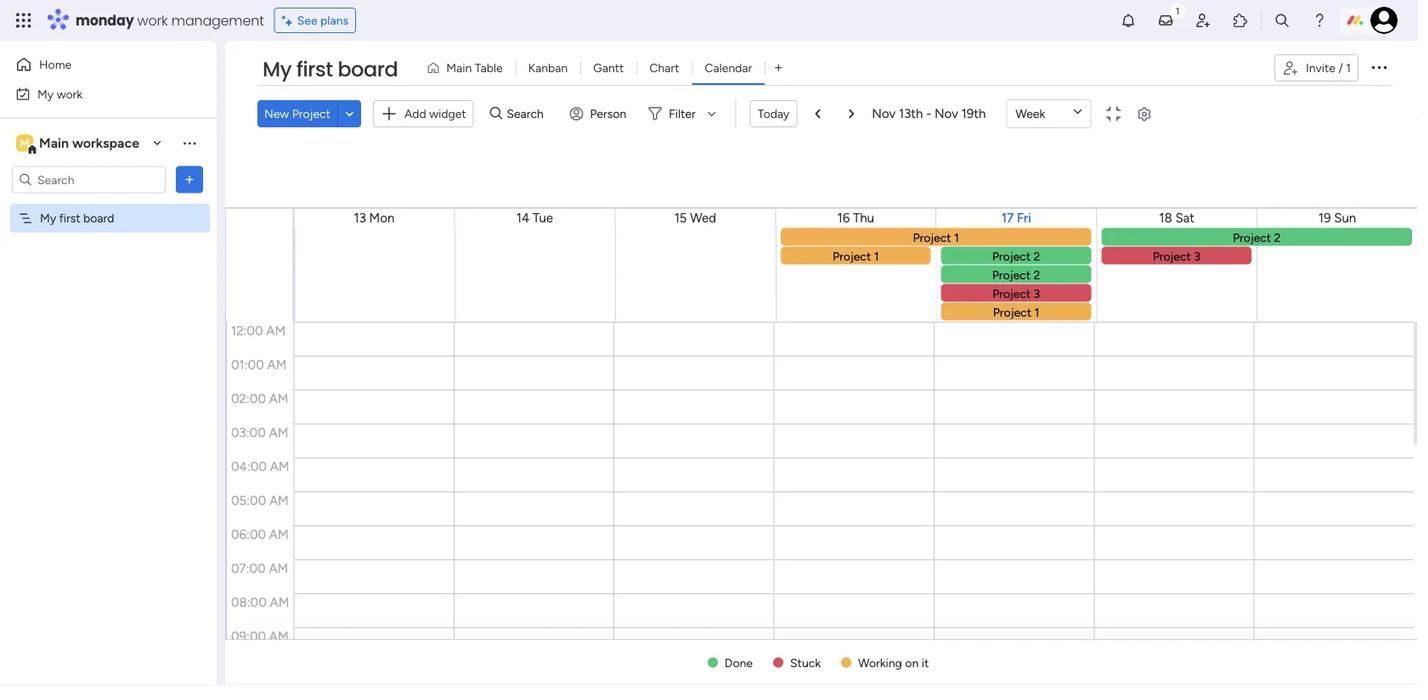 Task type: describe. For each thing, give the bounding box(es) containing it.
invite / 1
[[1306, 61, 1352, 75]]

03:00 am
[[231, 425, 288, 441]]

04:00
[[231, 459, 267, 475]]

calendar button
[[692, 54, 765, 82]]

gantt
[[593, 61, 624, 75]]

am for 12:00 am
[[266, 323, 286, 339]]

1 nov from the left
[[872, 106, 896, 121]]

01:00 am
[[231, 357, 287, 373]]

m
[[20, 136, 30, 150]]

sat
[[1176, 211, 1195, 226]]

invite
[[1306, 61, 1336, 75]]

/
[[1339, 61, 1344, 75]]

am for 01:00 am
[[267, 357, 287, 373]]

work for my
[[57, 87, 83, 101]]

07:00
[[231, 561, 266, 577]]

My first board field
[[258, 55, 402, 84]]

16
[[838, 211, 850, 226]]

main table
[[446, 61, 503, 75]]

fri
[[1017, 211, 1032, 226]]

02:00
[[231, 391, 266, 407]]

arrow down image
[[702, 104, 722, 124]]

19 sun
[[1319, 211, 1357, 226]]

08:00
[[231, 595, 267, 611]]

new project button
[[258, 100, 337, 128]]

am for 04:00 am
[[270, 459, 289, 475]]

filter
[[669, 107, 696, 121]]

on
[[906, 656, 919, 671]]

06:00 am
[[231, 527, 289, 543]]

am for 08:00 am
[[270, 595, 289, 611]]

working
[[859, 656, 903, 671]]

monday work management
[[76, 11, 264, 30]]

08:00 am
[[231, 595, 289, 611]]

add
[[405, 106, 426, 121]]

new
[[264, 107, 289, 121]]

09:00
[[231, 629, 266, 645]]

my inside field
[[263, 55, 292, 84]]

angle down image
[[346, 108, 354, 120]]

apps image
[[1233, 12, 1250, 29]]

see plans
[[297, 13, 349, 28]]

am for 06:00 am
[[269, 527, 289, 543]]

work for monday
[[137, 11, 168, 30]]

person
[[590, 107, 627, 121]]

14 tue link
[[517, 211, 553, 226]]

today button
[[750, 100, 798, 128]]

02:00 am
[[231, 391, 289, 407]]

-
[[927, 106, 932, 121]]

03:00
[[231, 425, 266, 441]]

workspace image
[[16, 134, 33, 153]]

kanban button
[[516, 54, 581, 82]]

first inside list box
[[59, 211, 80, 226]]

Search field
[[503, 102, 554, 126]]

wed
[[690, 211, 717, 226]]

help image
[[1312, 12, 1329, 29]]

board inside my first board field
[[338, 55, 398, 84]]

05:00 am
[[231, 493, 289, 509]]

0 horizontal spatial options image
[[181, 171, 198, 188]]

list arrow image
[[849, 109, 855, 119]]

12:00 am
[[231, 323, 286, 339]]

am for 02:00 am
[[269, 391, 289, 407]]

19th
[[962, 106, 986, 121]]

person button
[[563, 100, 637, 128]]

15
[[675, 211, 687, 226]]

add view image
[[775, 62, 782, 74]]

19 sun link
[[1319, 211, 1357, 226]]

18 sat link
[[1160, 211, 1195, 226]]

am for 07:00 am
[[269, 561, 288, 577]]

13 mon link
[[354, 211, 395, 226]]

07:00 am
[[231, 561, 288, 577]]

home button
[[10, 51, 183, 78]]

1 horizontal spatial options image
[[1369, 57, 1390, 77]]

main table button
[[420, 54, 516, 82]]

13 mon
[[354, 211, 395, 226]]

05:00
[[231, 493, 266, 509]]

invite / 1 button
[[1275, 54, 1359, 82]]

chart
[[650, 61, 680, 75]]

stuck
[[791, 656, 821, 671]]

search everything image
[[1274, 12, 1291, 29]]

am for 09:00 am
[[269, 629, 289, 645]]

14 tue
[[517, 211, 553, 226]]

workspace options image
[[181, 135, 198, 152]]

main for main workspace
[[39, 135, 69, 151]]

my inside list box
[[40, 211, 56, 226]]

tue
[[533, 211, 553, 226]]

see plans button
[[274, 8, 356, 33]]

16 thu link
[[838, 211, 875, 226]]



Task type: locate. For each thing, give the bounding box(es) containing it.
0 horizontal spatial board
[[83, 211, 114, 226]]

project
[[292, 107, 331, 121]]

monday
[[76, 11, 134, 30]]

today
[[758, 107, 790, 121]]

my
[[263, 55, 292, 84], [37, 87, 54, 101], [40, 211, 56, 226]]

table
[[475, 61, 503, 75]]

0 vertical spatial main
[[446, 61, 472, 75]]

option
[[0, 203, 217, 207]]

0 horizontal spatial work
[[57, 87, 83, 101]]

1 vertical spatial first
[[59, 211, 80, 226]]

1 vertical spatial my first board
[[40, 211, 114, 226]]

0 vertical spatial options image
[[1369, 57, 1390, 77]]

inbox image
[[1158, 12, 1175, 29]]

work right monday
[[137, 11, 168, 30]]

my down search in workspace field
[[40, 211, 56, 226]]

09:00 am
[[231, 629, 289, 645]]

my first board down search in workspace field
[[40, 211, 114, 226]]

1 vertical spatial main
[[39, 135, 69, 151]]

main workspace
[[39, 135, 139, 151]]

my work button
[[10, 80, 183, 108]]

options image right 1
[[1369, 57, 1390, 77]]

nov right "-"
[[935, 106, 959, 121]]

am for 05:00 am
[[269, 493, 289, 509]]

first up project
[[297, 55, 333, 84]]

nov left 13th
[[872, 106, 896, 121]]

board up angle down icon
[[338, 55, 398, 84]]

am for 03:00 am
[[269, 425, 288, 441]]

invite members image
[[1195, 12, 1212, 29]]

19
[[1319, 211, 1332, 226]]

it
[[922, 656, 929, 671]]

work
[[137, 11, 168, 30], [57, 87, 83, 101]]

see
[[297, 13, 318, 28]]

board down search in workspace field
[[83, 211, 114, 226]]

am right "12:00"
[[266, 323, 286, 339]]

management
[[171, 11, 264, 30]]

gantt button
[[581, 54, 637, 82]]

add widget
[[405, 106, 466, 121]]

am
[[266, 323, 286, 339], [267, 357, 287, 373], [269, 391, 289, 407], [269, 425, 288, 441], [270, 459, 289, 475], [269, 493, 289, 509], [269, 527, 289, 543], [269, 561, 288, 577], [270, 595, 289, 611], [269, 629, 289, 645]]

2 vertical spatial my
[[40, 211, 56, 226]]

0 vertical spatial work
[[137, 11, 168, 30]]

workspace
[[72, 135, 139, 151]]

1 vertical spatial work
[[57, 87, 83, 101]]

first inside field
[[297, 55, 333, 84]]

1 image
[[1170, 1, 1186, 20]]

1 horizontal spatial my first board
[[263, 55, 398, 84]]

home
[[39, 57, 72, 72]]

options image
[[1369, 57, 1390, 77], [181, 171, 198, 188]]

add widget button
[[373, 100, 474, 127]]

sun
[[1335, 211, 1357, 226]]

1 horizontal spatial first
[[297, 55, 333, 84]]

first down search in workspace field
[[59, 211, 80, 226]]

main
[[446, 61, 472, 75], [39, 135, 69, 151]]

1 vertical spatial board
[[83, 211, 114, 226]]

my down home
[[37, 87, 54, 101]]

0 vertical spatial my
[[263, 55, 292, 84]]

0 vertical spatial first
[[297, 55, 333, 84]]

18
[[1160, 211, 1173, 226]]

workspace selection element
[[16, 133, 142, 155]]

18 sat
[[1160, 211, 1195, 226]]

17 fri
[[1002, 211, 1032, 226]]

am right the 04:00
[[270, 459, 289, 475]]

my work
[[37, 87, 83, 101]]

15 wed link
[[675, 211, 717, 226]]

calendar
[[705, 61, 752, 75]]

am right 02:00
[[269, 391, 289, 407]]

list arrow image
[[815, 109, 821, 119]]

main right workspace image
[[39, 135, 69, 151]]

main left table
[[446, 61, 472, 75]]

main for main table
[[446, 61, 472, 75]]

work inside my work "button"
[[57, 87, 83, 101]]

15 wed
[[675, 211, 717, 226]]

my first board inside the my first board list box
[[40, 211, 114, 226]]

options image down workspace options icon
[[181, 171, 198, 188]]

06:00
[[231, 527, 266, 543]]

widget
[[429, 106, 466, 121]]

13
[[354, 211, 366, 226]]

0 vertical spatial board
[[338, 55, 398, 84]]

my first board list box
[[0, 201, 217, 462]]

my first board
[[263, 55, 398, 84], [40, 211, 114, 226]]

17 fri link
[[1002, 211, 1032, 226]]

working on it
[[859, 656, 929, 671]]

14
[[517, 211, 530, 226]]

done
[[725, 656, 753, 671]]

first
[[297, 55, 333, 84], [59, 211, 80, 226]]

filter button
[[642, 100, 722, 128]]

1 vertical spatial my
[[37, 87, 54, 101]]

main inside workspace selection element
[[39, 135, 69, 151]]

am right 01:00
[[267, 357, 287, 373]]

my first board inside my first board field
[[263, 55, 398, 84]]

mon
[[369, 211, 395, 226]]

01:00
[[231, 357, 264, 373]]

am right 03:00
[[269, 425, 288, 441]]

week
[[1016, 107, 1046, 121]]

16 thu
[[838, 211, 875, 226]]

am right 08:00
[[270, 595, 289, 611]]

john smith image
[[1371, 7, 1398, 34]]

notifications image
[[1120, 12, 1137, 29]]

1 horizontal spatial nov
[[935, 106, 959, 121]]

2 nov from the left
[[935, 106, 959, 121]]

main inside button
[[446, 61, 472, 75]]

am right 07:00
[[269, 561, 288, 577]]

0 horizontal spatial my first board
[[40, 211, 114, 226]]

plans
[[320, 13, 349, 28]]

0 horizontal spatial main
[[39, 135, 69, 151]]

work down home
[[57, 87, 83, 101]]

v2 search image
[[490, 104, 503, 123]]

new project
[[264, 107, 331, 121]]

12:00
[[231, 323, 263, 339]]

my up new
[[263, 55, 292, 84]]

select product image
[[15, 12, 32, 29]]

0 horizontal spatial first
[[59, 211, 80, 226]]

am right 05:00
[[269, 493, 289, 509]]

1 horizontal spatial work
[[137, 11, 168, 30]]

1
[[1347, 61, 1352, 75]]

0 horizontal spatial nov
[[872, 106, 896, 121]]

Search in workspace field
[[36, 170, 142, 190]]

17
[[1002, 211, 1014, 226]]

nov
[[872, 106, 896, 121], [935, 106, 959, 121]]

my inside "button"
[[37, 87, 54, 101]]

nov 13th - nov 19th
[[872, 106, 986, 121]]

am right 09:00
[[269, 629, 289, 645]]

board inside the my first board list box
[[83, 211, 114, 226]]

1 horizontal spatial main
[[446, 61, 472, 75]]

13th
[[899, 106, 923, 121]]

thu
[[853, 211, 875, 226]]

kanban
[[528, 61, 568, 75]]

chart button
[[637, 54, 692, 82]]

am right 06:00
[[269, 527, 289, 543]]

0 vertical spatial my first board
[[263, 55, 398, 84]]

04:00 am
[[231, 459, 289, 475]]

1 horizontal spatial board
[[338, 55, 398, 84]]

my first board up project
[[263, 55, 398, 84]]

1 vertical spatial options image
[[181, 171, 198, 188]]



Task type: vqa. For each thing, say whether or not it's contained in the screenshot.
Main inside the WORKSPACE SELECTION element
yes



